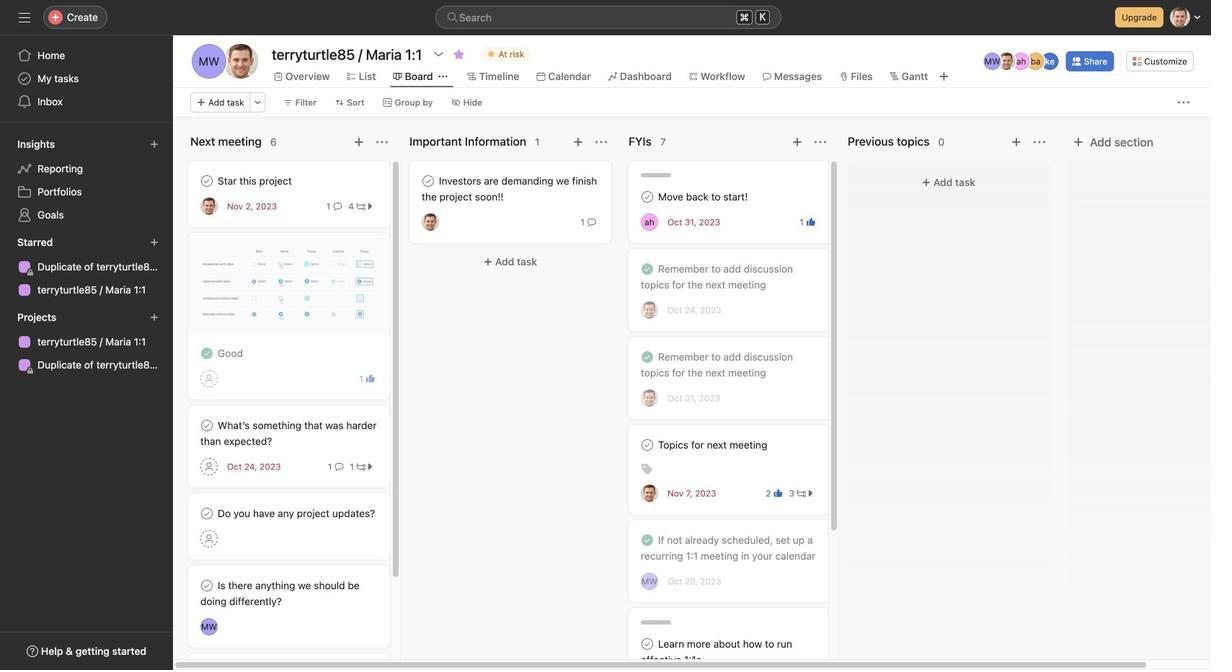 Task type: describe. For each thing, give the bounding box(es) containing it.
3 more section actions image from the left
[[815, 136, 827, 148]]

hide sidebar image
[[19, 12, 30, 23]]

0 horizontal spatial more actions image
[[254, 98, 262, 107]]

0 horizontal spatial completed checkbox
[[198, 345, 216, 362]]

2 horizontal spatial toggle assignee popover image
[[641, 573, 658, 590]]

1 more section actions image from the left
[[376, 136, 388, 148]]

2 more section actions image from the left
[[596, 136, 607, 148]]

1 comment image
[[333, 202, 342, 211]]

0 horizontal spatial toggle assignee popover image
[[200, 198, 218, 215]]

1 horizontal spatial mark complete image
[[420, 172, 437, 190]]

starred element
[[0, 229, 173, 304]]

show options image
[[433, 48, 445, 60]]

add task image for 2nd more section actions image from right
[[792, 136, 803, 148]]

1 horizontal spatial 1 like. you liked this task image
[[807, 218, 816, 226]]

0 horizontal spatial mark complete image
[[198, 505, 216, 522]]

new insights image
[[150, 140, 159, 149]]

new project or portfolio image
[[150, 313, 159, 322]]



Task type: vqa. For each thing, say whether or not it's contained in the screenshot.
bottom 1 comment icon
yes



Task type: locate. For each thing, give the bounding box(es) containing it.
add task image
[[353, 136, 365, 148], [792, 136, 803, 148], [1011, 136, 1023, 148]]

add task image for fourth more section actions image from the right
[[353, 136, 365, 148]]

0 vertical spatial 1 like. you liked this task image
[[807, 218, 816, 226]]

1 like. you liked this task image
[[807, 218, 816, 226], [366, 374, 375, 383]]

Completed checkbox
[[639, 260, 656, 278], [198, 345, 216, 362]]

Mark complete checkbox
[[198, 172, 216, 190], [198, 417, 216, 434], [198, 577, 216, 594], [639, 635, 656, 653]]

add task image for 4th more section actions image from the left
[[1011, 136, 1023, 148]]

1 vertical spatial mark complete image
[[198, 505, 216, 522]]

remove from starred image
[[453, 48, 465, 60]]

0 vertical spatial mark complete image
[[420, 172, 437, 190]]

add items to starred image
[[150, 238, 159, 247]]

1 vertical spatial completed checkbox
[[639, 532, 656, 549]]

1 vertical spatial 1 comment image
[[335, 462, 344, 471]]

toggle assignee popover image
[[641, 213, 658, 231], [641, 301, 658, 319], [641, 389, 658, 407], [641, 485, 658, 502], [200, 618, 218, 635]]

mark complete image
[[420, 172, 437, 190], [198, 505, 216, 522]]

1 horizontal spatial 1 comment image
[[588, 218, 596, 226]]

insights element
[[0, 131, 173, 229]]

1 horizontal spatial completed checkbox
[[639, 260, 656, 278]]

add task image
[[573, 136, 584, 148]]

global element
[[0, 35, 173, 122]]

more section actions image
[[376, 136, 388, 148], [596, 136, 607, 148], [815, 136, 827, 148], [1034, 136, 1046, 148]]

0 vertical spatial completed checkbox
[[639, 348, 656, 366]]

1 horizontal spatial add task image
[[792, 136, 803, 148]]

1 completed checkbox from the top
[[639, 348, 656, 366]]

mark complete image
[[198, 172, 216, 190], [639, 188, 656, 206], [198, 417, 216, 434], [639, 436, 656, 454], [198, 577, 216, 594], [639, 635, 656, 653]]

1 horizontal spatial more actions image
[[1178, 97, 1190, 108]]

tab actions image
[[439, 72, 448, 81]]

0 vertical spatial 1 comment image
[[588, 218, 596, 226]]

2 completed checkbox from the top
[[639, 532, 656, 549]]

0 horizontal spatial 1 like. you liked this task image
[[366, 374, 375, 383]]

1 vertical spatial 1 like. you liked this task image
[[366, 374, 375, 383]]

None field
[[436, 6, 782, 29]]

toggle assignee popover image
[[200, 198, 218, 215], [422, 213, 439, 231], [641, 573, 658, 590]]

2 horizontal spatial add task image
[[1011, 136, 1023, 148]]

Search tasks, projects, and more text field
[[436, 6, 782, 29]]

2 add task image from the left
[[792, 136, 803, 148]]

0 vertical spatial completed checkbox
[[639, 260, 656, 278]]

3 add task image from the left
[[1011, 136, 1023, 148]]

add tab image
[[939, 71, 950, 82]]

Mark complete checkbox
[[420, 172, 437, 190], [639, 188, 656, 206], [639, 436, 656, 454], [198, 505, 216, 522]]

1 add task image from the left
[[353, 136, 365, 148]]

0 horizontal spatial add task image
[[353, 136, 365, 148]]

1 vertical spatial completed checkbox
[[198, 345, 216, 362]]

more actions image
[[1178, 97, 1190, 108], [254, 98, 262, 107]]

4 more section actions image from the left
[[1034, 136, 1046, 148]]

1 comment image
[[588, 218, 596, 226], [335, 462, 344, 471]]

completed image
[[639, 260, 656, 278], [198, 345, 216, 362], [639, 348, 656, 366], [639, 532, 656, 549]]

1 horizontal spatial toggle assignee popover image
[[422, 213, 439, 231]]

projects element
[[0, 304, 173, 379]]

2 likes. you liked this task image
[[774, 489, 783, 498]]

None text field
[[268, 41, 426, 67]]

Completed checkbox
[[639, 348, 656, 366], [639, 532, 656, 549]]

0 horizontal spatial 1 comment image
[[335, 462, 344, 471]]



